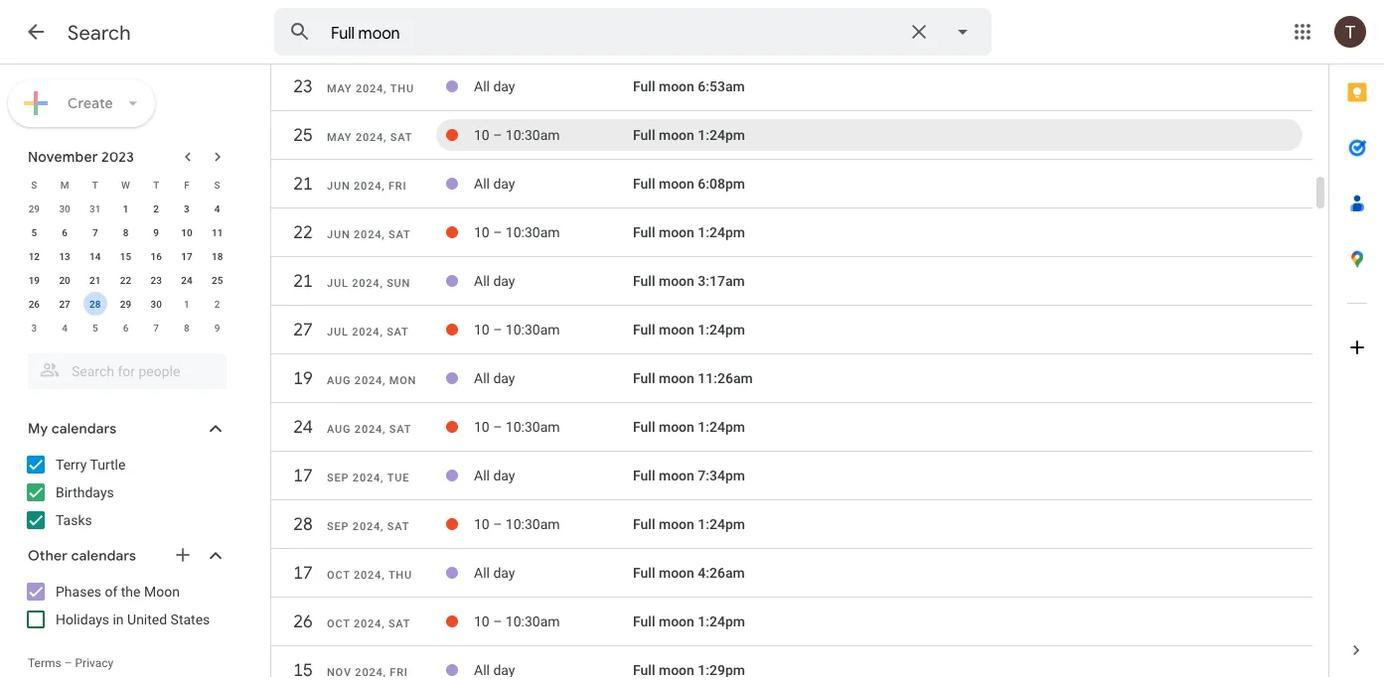 Task type: vqa. For each thing, say whether or not it's contained in the screenshot.
Full for Aug 2024 , Mon
yes



Task type: describe. For each thing, give the bounding box(es) containing it.
10 – 10:30am for 27
[[474, 322, 560, 338]]

terms
[[28, 657, 61, 671]]

0 horizontal spatial 9
[[153, 227, 159, 239]]

full moon 6:08pm
[[633, 176, 745, 192]]

full moon 6:53am
[[633, 78, 745, 95]]

27 for 27 link
[[292, 319, 312, 341]]

6:08pm
[[698, 176, 745, 192]]

thu for 17
[[388, 569, 412, 582]]

may for 25
[[327, 131, 352, 144]]

jun for 21
[[327, 180, 350, 192]]

10 – 10:30am cell for 24
[[474, 411, 633, 443]]

row containing 19
[[19, 268, 233, 292]]

6:53am
[[698, 78, 745, 95]]

24 row
[[271, 409, 1313, 455]]

, for may 2024 , thu
[[384, 82, 387, 95]]

calendars for other calendars
[[71, 548, 136, 565]]

december 9 element
[[205, 316, 229, 340]]

other calendars button
[[4, 541, 246, 572]]

25 for 25 link
[[292, 124, 312, 147]]

26 for "26" element
[[28, 298, 40, 310]]

25 row
[[271, 117, 1313, 163]]

fri
[[389, 180, 407, 192]]

moon
[[144, 584, 180, 600]]

26 link
[[285, 604, 321, 640]]

of
[[105, 584, 118, 600]]

turtle
[[90, 457, 126, 473]]

29 for 29 element
[[120, 298, 131, 310]]

w
[[121, 179, 130, 191]]

moon for jun 2024 , fri
[[659, 176, 695, 192]]

3:17am
[[698, 273, 745, 289]]

all for full moon 7:34pm
[[474, 468, 490, 484]]

holidays in united states
[[56, 612, 210, 628]]

october 29 element
[[22, 197, 46, 221]]

jul 2024 , sun
[[327, 277, 411, 290]]

30 element
[[144, 292, 168, 316]]

2 t from the left
[[153, 179, 159, 191]]

my calendars button
[[4, 413, 246, 445]]

24 link
[[285, 409, 321, 445]]

all day for full moon 3:17am
[[474, 273, 515, 289]]

privacy
[[75, 657, 114, 671]]

17 for full moon 7:34pm
[[292, 465, 312, 487]]

all day for full moon 7:34pm
[[474, 468, 515, 484]]

10:30am for 24
[[506, 419, 560, 436]]

21 link for full moon 6:08pm
[[285, 166, 321, 202]]

oct 2024 , sat
[[327, 618, 411, 631]]

sat for 25
[[390, 131, 413, 144]]

all day for full moon 6:08pm
[[474, 176, 515, 192]]

, for sep 2024 , tue
[[381, 472, 384, 484]]

1 s from the left
[[31, 179, 37, 191]]

1:24pm for 26
[[698, 614, 745, 630]]

full moon 7:34pm
[[633, 468, 745, 484]]

all day cell for full moon 6:08pm
[[474, 168, 633, 200]]

birthdays
[[56, 484, 114, 501]]

full for may 2024 , sat
[[633, 127, 655, 143]]

in
[[113, 612, 124, 628]]

2024 for may 2024 , thu
[[356, 82, 384, 95]]

15 element
[[114, 244, 138, 268]]

my
[[28, 420, 48, 438]]

10 element
[[175, 221, 199, 244]]

november 2023 grid
[[19, 173, 233, 340]]

full moon 1:24pm button for 22
[[633, 224, 745, 241]]

22 row
[[271, 215, 1313, 260]]

27 for the 27 element
[[59, 298, 70, 310]]

11:26am
[[698, 370, 753, 387]]

terms link
[[28, 657, 61, 671]]

december 2 element
[[205, 292, 229, 316]]

11
[[212, 227, 223, 239]]

united
[[127, 612, 167, 628]]

tasks
[[56, 512, 92, 529]]

14 element
[[83, 244, 107, 268]]

calendars for my calendars
[[52, 420, 117, 438]]

all day cell for full moon 11:26am
[[474, 363, 633, 395]]

10 – 10:30am cell for 22
[[474, 217, 633, 248]]

other
[[28, 548, 68, 565]]

search options image
[[943, 12, 983, 52]]

1 21 row from the top
[[271, 166, 1313, 212]]

24 for '24' element
[[181, 274, 192, 286]]

10 – 10:30am cell for 26
[[474, 606, 633, 638]]

full moon 3:17am button
[[633, 273, 745, 289]]

20 element
[[53, 268, 77, 292]]

the
[[121, 584, 141, 600]]

full moon 1:24pm button for 27
[[633, 322, 745, 338]]

7 inside 'element'
[[153, 322, 159, 334]]

create button
[[8, 80, 155, 127]]

jun for 22
[[327, 229, 350, 241]]

sep 2024 , tue
[[327, 472, 410, 484]]

25 element
[[205, 268, 229, 292]]

december 1 element
[[175, 292, 199, 316]]

terms – privacy
[[28, 657, 114, 671]]

, for jun 2024 , fri
[[382, 180, 385, 192]]

28 cell
[[80, 292, 110, 316]]

full moon 6:08pm button
[[633, 176, 745, 192]]

15
[[120, 250, 131, 262]]

oct for 26
[[327, 618, 350, 631]]

terry
[[56, 457, 87, 473]]

21 element
[[83, 268, 107, 292]]

all for full moon 6:53am
[[474, 78, 490, 95]]

october 30 element
[[53, 197, 77, 221]]

november 2023
[[28, 148, 134, 166]]

10:30am for 28
[[506, 517, 560, 533]]

none search field the search for people
[[0, 346, 246, 390]]

23 element
[[144, 268, 168, 292]]

aug for 24
[[327, 423, 351, 436]]

Search for people text field
[[40, 354, 215, 390]]

22 for 22 link
[[292, 221, 312, 244]]

10 – 10:30am for 26
[[474, 614, 560, 630]]

row containing s
[[19, 173, 233, 197]]

my calendars list
[[4, 449, 246, 537]]

19 for 19 "element"
[[28, 274, 40, 286]]

all for full moon 3:17am
[[474, 273, 490, 289]]

10 for 28
[[474, 517, 490, 533]]

clear search image
[[899, 12, 939, 52]]

moon for may 2024 , thu
[[659, 78, 695, 95]]

phases
[[56, 584, 101, 600]]

full moon 3:17am
[[633, 273, 745, 289]]

2024 for may 2024 , sat
[[356, 131, 384, 144]]

1 horizontal spatial 5
[[92, 322, 98, 334]]

october 31 element
[[83, 197, 107, 221]]

31
[[90, 203, 101, 215]]

16
[[151, 250, 162, 262]]

1 vertical spatial 2
[[214, 298, 220, 310]]

29 element
[[114, 292, 138, 316]]

1 17 row from the top
[[271, 458, 1313, 504]]

0 horizontal spatial 4
[[62, 322, 67, 334]]

full moon 1:24pm button for 25
[[633, 127, 745, 143]]

search heading
[[68, 20, 131, 45]]

full for aug 2024 , mon
[[633, 370, 655, 387]]

sat for 28
[[387, 521, 410, 533]]

sep 2024 , sat
[[327, 521, 410, 533]]

add other calendars image
[[173, 546, 193, 565]]

day for full moon 7:34pm
[[493, 468, 515, 484]]

0 horizontal spatial 6
[[62, 227, 67, 239]]

december 5 element
[[83, 316, 107, 340]]

other calendars list
[[4, 576, 246, 636]]

row containing 5
[[19, 221, 233, 244]]

17 inside row group
[[181, 250, 192, 262]]

0 vertical spatial 7
[[92, 227, 98, 239]]

27 row
[[271, 312, 1313, 358]]

2 17 row from the top
[[271, 556, 1313, 601]]

18
[[212, 250, 223, 262]]

17 element
[[175, 244, 199, 268]]

m
[[60, 179, 69, 191]]

24 for 24 link
[[292, 416, 312, 439]]

2023
[[101, 148, 134, 166]]

full for oct 2024 , thu
[[633, 565, 655, 582]]

2024 for sep 2024 , sat
[[353, 521, 381, 533]]

, for jul 2024 , sat
[[380, 326, 383, 338]]

0 horizontal spatial 5
[[31, 227, 37, 239]]

2 s from the left
[[214, 179, 220, 191]]

0 horizontal spatial 1
[[123, 203, 129, 215]]

my calendars
[[28, 420, 117, 438]]

full moon 7:34pm button
[[633, 468, 745, 484]]

7:34pm
[[698, 468, 745, 484]]

search image
[[280, 12, 320, 52]]

f
[[184, 179, 189, 191]]

moon for sep 2024 , sat
[[659, 517, 695, 533]]

other calendars
[[28, 548, 136, 565]]

moon for aug 2024 , mon
[[659, 370, 695, 387]]

may for 23
[[327, 82, 352, 95]]

10 – 10:30am cell for 27
[[474, 314, 633, 346]]

jun 2024 , sat
[[327, 229, 411, 241]]

1:24pm for 25
[[698, 127, 745, 143]]

full for jun 2024 , fri
[[633, 176, 655, 192]]

10 inside row
[[181, 227, 192, 239]]

full moon 1:24pm button for 26
[[633, 614, 745, 630]]

10 for 26
[[474, 614, 490, 630]]

10 for 25
[[474, 127, 490, 143]]

mon
[[389, 375, 417, 387]]

sun
[[387, 277, 411, 290]]

oct 2024 , thu
[[327, 569, 412, 582]]

row containing 29
[[19, 197, 233, 221]]

14
[[90, 250, 101, 262]]

4:26am
[[698, 565, 745, 582]]

may 2024 , sat
[[327, 131, 413, 144]]

all for full moon 6:08pm
[[474, 176, 490, 192]]

– for 25
[[493, 127, 502, 143]]

30 for 30 element
[[151, 298, 162, 310]]

states
[[171, 612, 210, 628]]

22 for "22" element at the left top
[[120, 274, 131, 286]]

moon for may 2024 , sat
[[659, 127, 695, 143]]

all for full moon 11:26am
[[474, 370, 490, 387]]

jul 2024 , sat
[[327, 326, 409, 338]]

sep for 28
[[327, 521, 349, 533]]



Task type: locate. For each thing, give the bounding box(es) containing it.
5 10:30am from the top
[[506, 517, 560, 533]]

10 – 10:30am inside 24 row
[[474, 419, 560, 436]]

1:24pm up 6:08pm
[[698, 127, 745, 143]]

5 all from the top
[[474, 468, 490, 484]]

13
[[59, 250, 70, 262]]

2 all day from the top
[[474, 176, 515, 192]]

13 element
[[53, 244, 77, 268]]

30 down the m
[[59, 203, 70, 215]]

1 17 link from the top
[[285, 458, 321, 494]]

26 for 26 link
[[292, 611, 312, 634]]

privacy link
[[75, 657, 114, 671]]

full for aug 2024 , sat
[[633, 419, 655, 436]]

1 horizontal spatial 25
[[292, 124, 312, 147]]

full for sep 2024 , tue
[[633, 468, 655, 484]]

10 – 10:30am for 22
[[474, 224, 560, 241]]

8 up '15' element
[[123, 227, 129, 239]]

full moon 1:24pm inside 28 row
[[633, 517, 745, 533]]

1 vertical spatial 4
[[62, 322, 67, 334]]

0 vertical spatial 21 link
[[285, 166, 321, 202]]

0 horizontal spatial 7
[[92, 227, 98, 239]]

moon for oct 2024 , sat
[[659, 614, 695, 630]]

jun 2024 , fri
[[327, 180, 407, 192]]

all day inside 19 row
[[474, 370, 515, 387]]

full moon 1:24pm down full moon 7:34pm button
[[633, 517, 745, 533]]

11 element
[[205, 221, 229, 244]]

17 up 28 link
[[292, 465, 312, 487]]

21 down 22 link
[[292, 270, 312, 293]]

3 all day cell from the top
[[474, 265, 633, 297]]

full inside 26 row
[[633, 614, 655, 630]]

full moon 1:24pm down full moon 4:26am button
[[633, 614, 745, 630]]

0 vertical spatial jun
[[327, 180, 350, 192]]

28 row
[[271, 507, 1313, 553]]

aug 2024 , sat
[[327, 423, 412, 436]]

10 inside 25 "row"
[[474, 127, 490, 143]]

sat inside 25 "row"
[[390, 131, 413, 144]]

full moon 1:24pm inside 22 'row'
[[633, 224, 745, 241]]

25 link
[[285, 117, 321, 153]]

12 element
[[22, 244, 46, 268]]

7
[[92, 227, 98, 239], [153, 322, 159, 334]]

moon inside 28 row
[[659, 517, 695, 533]]

– inside 25 "row"
[[493, 127, 502, 143]]

19 for 19 link
[[292, 367, 312, 390]]

28 element
[[83, 292, 107, 316]]

1 horizontal spatial 1
[[184, 298, 190, 310]]

29 up december 6 element
[[120, 298, 131, 310]]

full up full moon 3:17am
[[633, 224, 655, 241]]

1 jun from the top
[[327, 180, 350, 192]]

2 moon from the top
[[659, 127, 695, 143]]

, up 'jul 2024 , sun'
[[382, 229, 385, 241]]

0 horizontal spatial 26
[[28, 298, 40, 310]]

2024 inside 23 row
[[356, 82, 384, 95]]

moon inside 27 row
[[659, 322, 695, 338]]

, up oct 2024 , sat at the left of page
[[382, 569, 385, 582]]

30
[[59, 203, 70, 215], [151, 298, 162, 310]]

4 all day from the top
[[474, 370, 515, 387]]

– inside 22 'row'
[[493, 224, 502, 241]]

moon down full moon 3:17am button
[[659, 322, 695, 338]]

holidays
[[56, 612, 109, 628]]

1 vertical spatial 30
[[151, 298, 162, 310]]

sep right 28 link
[[327, 521, 349, 533]]

search
[[68, 20, 131, 45]]

day for full moon 4:26am
[[493, 565, 515, 582]]

5
[[31, 227, 37, 239], [92, 322, 98, 334]]

30 up december 7 'element'
[[151, 298, 162, 310]]

full left 7:34pm
[[633, 468, 655, 484]]

29 left october 30 element
[[28, 203, 40, 215]]

0 vertical spatial 17 link
[[285, 458, 321, 494]]

– inside 28 row
[[493, 517, 502, 533]]

tab list
[[1330, 65, 1384, 623]]

1 vertical spatial 7
[[153, 322, 159, 334]]

10 inside 28 row
[[474, 517, 490, 533]]

7 up 14 element
[[92, 227, 98, 239]]

moon left 7:34pm
[[659, 468, 695, 484]]

21 link for full moon 3:17am
[[285, 263, 321, 299]]

7 moon from the top
[[659, 370, 695, 387]]

5 all day cell from the top
[[474, 460, 633, 492]]

jun
[[327, 180, 350, 192], [327, 229, 350, 241]]

4
[[214, 203, 220, 215], [62, 322, 67, 334]]

6
[[62, 227, 67, 239], [123, 322, 129, 334]]

moon for jun 2024 , sat
[[659, 224, 695, 241]]

2024 inside 28 row
[[353, 521, 381, 533]]

calendars up terry turtle
[[52, 420, 117, 438]]

jul up jul 2024 , sat
[[327, 277, 348, 290]]

2 1:24pm from the top
[[698, 224, 745, 241]]

19 inside "element"
[[28, 274, 40, 286]]

moon up full moon 3:17am
[[659, 224, 695, 241]]

6 day from the top
[[493, 565, 515, 582]]

27 down "20"
[[59, 298, 70, 310]]

moon inside 19 row
[[659, 370, 695, 387]]

6 all from the top
[[474, 565, 490, 582]]

21 row up 22 'row'
[[271, 166, 1313, 212]]

all day cell inside 19 row
[[474, 363, 633, 395]]

Search text field
[[331, 23, 895, 43]]

2024 down 'jul 2024 , sun'
[[352, 326, 380, 338]]

sat for 26
[[388, 618, 411, 631]]

1:24pm for 27
[[698, 322, 745, 338]]

25 down the 23 link
[[292, 124, 312, 147]]

1 vertical spatial jun
[[327, 229, 350, 241]]

full inside 24 row
[[633, 419, 655, 436]]

4 10:30am from the top
[[506, 419, 560, 436]]

7 down 30 element
[[153, 322, 159, 334]]

22 down 15
[[120, 274, 131, 286]]

0 horizontal spatial t
[[92, 179, 98, 191]]

2024 for jun 2024 , sat
[[354, 229, 382, 241]]

1 horizontal spatial 23
[[292, 75, 312, 98]]

28 link
[[285, 507, 321, 543]]

0 vertical spatial oct
[[327, 569, 350, 582]]

22 element
[[114, 268, 138, 292]]

1 horizontal spatial s
[[214, 179, 220, 191]]

26 inside 26 link
[[292, 611, 312, 634]]

8
[[123, 227, 129, 239], [184, 322, 190, 334]]

10 – 10:30am cell inside 27 row
[[474, 314, 633, 346]]

full moon 1:24pm for 26
[[633, 614, 745, 630]]

0 vertical spatial 4
[[214, 203, 220, 215]]

4 full from the top
[[633, 224, 655, 241]]

0 vertical spatial 29
[[28, 203, 40, 215]]

6 10 – 10:30am from the top
[[474, 614, 560, 630]]

day inside 23 row
[[493, 78, 515, 95]]

may
[[327, 82, 352, 95], [327, 131, 352, 144]]

day inside 19 row
[[493, 370, 515, 387]]

26 up december 3 element
[[28, 298, 40, 310]]

jul inside 27 row
[[327, 326, 348, 338]]

1
[[123, 203, 129, 215], [184, 298, 190, 310]]

1 all from the top
[[474, 78, 490, 95]]

moon inside 22 'row'
[[659, 224, 695, 241]]

full inside 19 row
[[633, 370, 655, 387]]

all day
[[474, 78, 515, 95], [474, 176, 515, 192], [474, 273, 515, 289], [474, 370, 515, 387], [474, 468, 515, 484], [474, 565, 515, 582]]

1 horizontal spatial 24
[[292, 416, 312, 439]]

6 1:24pm from the top
[[698, 614, 745, 630]]

0 vertical spatial calendars
[[52, 420, 117, 438]]

full moon 6:53am button
[[633, 78, 745, 95]]

full down full moon 3:17am button
[[633, 322, 655, 338]]

all inside 23 row
[[474, 78, 490, 95]]

thu inside 17 row
[[388, 569, 412, 582]]

– for 22
[[493, 224, 502, 241]]

moon left 6:53am
[[659, 78, 695, 95]]

1 vertical spatial 17 link
[[285, 556, 321, 591]]

moon for oct 2024 , thu
[[659, 565, 695, 582]]

, for aug 2024 , mon
[[383, 375, 386, 387]]

1 inside december 1 element
[[184, 298, 190, 310]]

29
[[28, 203, 40, 215], [120, 298, 131, 310]]

1 t from the left
[[92, 179, 98, 191]]

1 horizontal spatial 27
[[292, 319, 312, 341]]

10 – 10:30am inside 26 row
[[474, 614, 560, 630]]

1 vertical spatial oct
[[327, 618, 350, 631]]

1:24pm inside 24 row
[[698, 419, 745, 436]]

10 for 24
[[474, 419, 490, 436]]

26 element
[[22, 292, 46, 316]]

17 row up 26 row
[[271, 556, 1313, 601]]

moon left the '3:17am'
[[659, 273, 695, 289]]

row containing 26
[[19, 292, 233, 316]]

full moon 1:24pm button inside 26 row
[[633, 614, 745, 630]]

0 vertical spatial 24
[[181, 274, 192, 286]]

27
[[59, 298, 70, 310], [292, 319, 312, 341]]

25 inside 25 element
[[212, 274, 223, 286]]

1 vertical spatial 27
[[292, 319, 312, 341]]

full moon 1:24pm button up full moon 7:34pm button
[[633, 419, 745, 436]]

sat inside 26 row
[[388, 618, 411, 631]]

2024 left fri
[[354, 180, 382, 192]]

6 down 29 element
[[123, 322, 129, 334]]

10:30am inside 25 "row"
[[506, 127, 560, 143]]

row group containing 29
[[19, 197, 233, 340]]

1 vertical spatial 26
[[292, 611, 312, 634]]

3 full moon 1:24pm button from the top
[[633, 322, 745, 338]]

full for jun 2024 , sat
[[633, 224, 655, 241]]

1 jul from the top
[[327, 277, 348, 290]]

full inside 22 'row'
[[633, 224, 655, 241]]

23 row
[[271, 69, 1313, 114]]

2 may from the top
[[327, 131, 352, 144]]

full moon 4:26am
[[633, 565, 745, 582]]

23 down 16
[[151, 274, 162, 286]]

2 all day cell from the top
[[474, 168, 633, 200]]

sep
[[327, 472, 349, 484], [327, 521, 349, 533]]

1:24pm down 4:26am
[[698, 614, 745, 630]]

2024 for jul 2024 , sat
[[352, 326, 380, 338]]

21 for full moon 6:08pm
[[292, 172, 312, 195]]

all day for full moon 6:53am
[[474, 78, 515, 95]]

10:30am inside 24 row
[[506, 419, 560, 436]]

10:30am for 25
[[506, 127, 560, 143]]

full moon 1:24pm button down full moon 6:08pm button
[[633, 224, 745, 241]]

0 vertical spatial 22
[[292, 221, 312, 244]]

3 down f at the left top
[[184, 203, 190, 215]]

all day cell
[[474, 71, 633, 102], [474, 168, 633, 200], [474, 265, 633, 297], [474, 363, 633, 395], [474, 460, 633, 492], [474, 558, 633, 589]]

6 full moon 1:24pm from the top
[[633, 614, 745, 630]]

6 full moon 1:24pm button from the top
[[633, 614, 745, 630]]

full moon 4:26am button
[[633, 565, 745, 582]]

2024 inside 22 'row'
[[354, 229, 382, 241]]

1 vertical spatial aug
[[327, 423, 351, 436]]

23 inside row group
[[151, 274, 162, 286]]

6 moon from the top
[[659, 322, 695, 338]]

moon up full moon 4:26am
[[659, 517, 695, 533]]

2024 for jul 2024 , sun
[[352, 277, 380, 290]]

0 vertical spatial 1
[[123, 203, 129, 215]]

2024 left mon
[[355, 375, 383, 387]]

moon inside 23 row
[[659, 78, 695, 95]]

19 up 24 link
[[292, 367, 312, 390]]

full
[[633, 78, 655, 95], [633, 127, 655, 143], [633, 176, 655, 192], [633, 224, 655, 241], [633, 273, 655, 289], [633, 322, 655, 338], [633, 370, 655, 387], [633, 419, 655, 436], [633, 468, 655, 484], [633, 517, 655, 533], [633, 565, 655, 582], [633, 614, 655, 630]]

30 for october 30 element
[[59, 203, 70, 215]]

, inside 25 "row"
[[384, 131, 387, 144]]

full left 4:26am
[[633, 565, 655, 582]]

– inside 24 row
[[493, 419, 502, 436]]

1 day from the top
[[493, 78, 515, 95]]

10 – 10:30am inside 28 row
[[474, 517, 560, 533]]

1 vertical spatial 5
[[92, 322, 98, 334]]

, left mon
[[383, 375, 386, 387]]

oct for 17
[[327, 569, 350, 582]]

all inside 19 row
[[474, 370, 490, 387]]

4 all day cell from the top
[[474, 363, 633, 395]]

27 link
[[285, 312, 321, 348]]

t
[[92, 179, 98, 191], [153, 179, 159, 191]]

21 link down 22 link
[[285, 263, 321, 299]]

aug inside 19 row
[[327, 375, 351, 387]]

27 element
[[53, 292, 77, 316]]

, left tue
[[381, 472, 384, 484]]

1 vertical spatial 21 row
[[271, 263, 1313, 309]]

, inside 23 row
[[384, 82, 387, 95]]

, left fri
[[382, 180, 385, 192]]

26 left oct 2024 , sat at the left of page
[[292, 611, 312, 634]]

0 horizontal spatial 2
[[153, 203, 159, 215]]

jul
[[327, 277, 348, 290], [327, 326, 348, 338]]

0 vertical spatial jul
[[327, 277, 348, 290]]

21 link
[[285, 166, 321, 202], [285, 263, 321, 299]]

0 vertical spatial 21 row
[[271, 166, 1313, 212]]

19
[[28, 274, 40, 286], [292, 367, 312, 390]]

10:30am inside 26 row
[[506, 614, 560, 630]]

3 full from the top
[[633, 176, 655, 192]]

17 up 26 link
[[292, 562, 312, 585]]

1 10 – 10:30am cell from the top
[[474, 119, 633, 151]]

28
[[90, 298, 101, 310], [292, 513, 312, 536]]

0 horizontal spatial 24
[[181, 274, 192, 286]]

1 vertical spatial 3
[[31, 322, 37, 334]]

calendars
[[52, 420, 117, 438], [71, 548, 136, 565]]

may inside 23 row
[[327, 82, 352, 95]]

2 jun from the top
[[327, 229, 350, 241]]

sat for 24
[[389, 423, 412, 436]]

1 10 – 10:30am from the top
[[474, 127, 560, 143]]

5 full moon 1:24pm button from the top
[[633, 517, 745, 533]]

1 horizontal spatial 30
[[151, 298, 162, 310]]

22 link
[[285, 215, 321, 250]]

28 down 21 element
[[90, 298, 101, 310]]

jul for 27
[[327, 326, 348, 338]]

2 full moon 1:24pm button from the top
[[633, 224, 745, 241]]

s up october 29 'element'
[[31, 179, 37, 191]]

22 inside 'row'
[[292, 221, 312, 244]]

, for aug 2024 , sat
[[383, 423, 386, 436]]

0 vertical spatial aug
[[327, 375, 351, 387]]

, up aug 2024 , mon
[[380, 326, 383, 338]]

full moon 1:24pm button inside 22 'row'
[[633, 224, 745, 241]]

3 day from the top
[[493, 273, 515, 289]]

go back image
[[24, 20, 48, 44]]

10 – 10:30am cell inside 26 row
[[474, 606, 633, 638]]

moon for jul 2024 , sun
[[659, 273, 695, 289]]

21 row
[[271, 166, 1313, 212], [271, 263, 1313, 309]]

0 vertical spatial 27
[[59, 298, 70, 310]]

21 link up 22 link
[[285, 166, 321, 202]]

17 link up 26 link
[[285, 556, 321, 591]]

– for 24
[[493, 419, 502, 436]]

12 full from the top
[[633, 614, 655, 630]]

sat up sun
[[389, 229, 411, 241]]

5 day from the top
[[493, 468, 515, 484]]

december 7 element
[[144, 316, 168, 340]]

all for full moon 4:26am
[[474, 565, 490, 582]]

full moon 1:24pm down full moon 3:17am button
[[633, 322, 745, 338]]

10 – 10:30am cell inside 25 "row"
[[474, 119, 633, 151]]

0 horizontal spatial s
[[31, 179, 37, 191]]

10 inside 24 row
[[474, 419, 490, 436]]

, inside 22 'row'
[[382, 229, 385, 241]]

terry turtle
[[56, 457, 126, 473]]

december 4 element
[[53, 316, 77, 340]]

23 for 23 element
[[151, 274, 162, 286]]

, inside 26 row
[[382, 618, 385, 631]]

cell
[[474, 655, 633, 679]]

2 21 link from the top
[[285, 263, 321, 299]]

10:30am inside 22 'row'
[[506, 224, 560, 241]]

moon inside 25 "row"
[[659, 127, 695, 143]]

2 17 link from the top
[[285, 556, 321, 591]]

7 full from the top
[[633, 370, 655, 387]]

5 moon from the top
[[659, 273, 695, 289]]

2024 down oct 2024 , thu
[[354, 618, 382, 631]]

, for jun 2024 , sat
[[382, 229, 385, 241]]

17 link up 28 link
[[285, 458, 321, 494]]

29 for october 29 'element'
[[28, 203, 40, 215]]

1 sep from the top
[[327, 472, 349, 484]]

row group
[[19, 197, 233, 340]]

21
[[292, 172, 312, 195], [292, 270, 312, 293], [90, 274, 101, 286]]

21 inside 21 element
[[90, 274, 101, 286]]

4 full moon 1:24pm button from the top
[[633, 419, 745, 436]]

december 8 element
[[175, 316, 199, 340]]

sep up sep 2024 , sat
[[327, 472, 349, 484]]

None search field
[[274, 8, 992, 56], [0, 346, 246, 390], [274, 8, 992, 56]]

3 1:24pm from the top
[[698, 322, 745, 338]]

16 element
[[144, 244, 168, 268]]

0 horizontal spatial 29
[[28, 203, 40, 215]]

2 21 row from the top
[[271, 263, 1313, 309]]

10 full from the top
[[633, 517, 655, 533]]

17 for full moon 4:26am
[[292, 562, 312, 585]]

aug
[[327, 375, 351, 387], [327, 423, 351, 436]]

11 full from the top
[[633, 565, 655, 582]]

5 full moon 1:24pm from the top
[[633, 517, 745, 533]]

0 vertical spatial sep
[[327, 472, 349, 484]]

3 all day from the top
[[474, 273, 515, 289]]

0 horizontal spatial 25
[[212, 274, 223, 286]]

1:24pm down 7:34pm
[[698, 517, 745, 533]]

moon inside 24 row
[[659, 419, 695, 436]]

28 for 28 link
[[292, 513, 312, 536]]

21 row up 27 row
[[271, 263, 1313, 309]]

oct right 26 link
[[327, 618, 350, 631]]

12
[[28, 250, 40, 262]]

2 10 – 10:30am cell from the top
[[474, 217, 633, 248]]

10:30am for 22
[[506, 224, 560, 241]]

december 6 element
[[114, 316, 138, 340]]

, up may 2024 , sat
[[384, 82, 387, 95]]

full moon 1:24pm button down full moon 4:26am button
[[633, 614, 745, 630]]

1 vertical spatial 9
[[214, 322, 220, 334]]

2024 inside 26 row
[[354, 618, 382, 631]]

1:24pm
[[698, 127, 745, 143], [698, 224, 745, 241], [698, 322, 745, 338], [698, 419, 745, 436], [698, 517, 745, 533], [698, 614, 745, 630]]

4 moon from the top
[[659, 224, 695, 241]]

17
[[181, 250, 192, 262], [292, 465, 312, 487], [292, 562, 312, 585]]

full moon 1:24pm for 27
[[633, 322, 745, 338]]

aug 2024 , mon
[[327, 375, 417, 387]]

1 vertical spatial 23
[[151, 274, 162, 286]]

0 vertical spatial 17 row
[[271, 458, 1313, 504]]

10 – 10:30am for 24
[[474, 419, 560, 436]]

t up october 31 "element"
[[92, 179, 98, 191]]

– for 27
[[493, 322, 502, 338]]

full moon 1:24pm for 22
[[633, 224, 745, 241]]

1 vertical spatial jul
[[327, 326, 348, 338]]

full moon 1:24pm button for 28
[[633, 517, 745, 533]]

25
[[292, 124, 312, 147], [212, 274, 223, 286]]

0 vertical spatial 2
[[153, 203, 159, 215]]

4 all from the top
[[474, 370, 490, 387]]

full down full moon 6:53am button
[[633, 127, 655, 143]]

0 vertical spatial 23
[[292, 75, 312, 98]]

4 10 – 10:30am from the top
[[474, 419, 560, 436]]

26
[[28, 298, 40, 310], [292, 611, 312, 634]]

19 row
[[271, 361, 1313, 406]]

10 – 10:30am cell inside 24 row
[[474, 411, 633, 443]]

0 horizontal spatial 3
[[31, 322, 37, 334]]

thu up may 2024 , sat
[[390, 82, 414, 95]]

, for sep 2024 , sat
[[381, 521, 384, 533]]

1 horizontal spatial t
[[153, 179, 159, 191]]

full moon 1:24pm inside 27 row
[[633, 322, 745, 338]]

10 for 27
[[474, 322, 490, 338]]

may 2024 , thu
[[327, 82, 414, 95]]

10 inside 26 row
[[474, 614, 490, 630]]

6 up "13" 'element'
[[62, 227, 67, 239]]

10 moon from the top
[[659, 517, 695, 533]]

phases of the moon
[[56, 584, 180, 600]]

full down full moon 4:26am button
[[633, 614, 655, 630]]

0 vertical spatial 5
[[31, 227, 37, 239]]

1 down w
[[123, 203, 129, 215]]

sat up tue
[[389, 423, 412, 436]]

aug for 19
[[327, 375, 351, 387]]

2024 inside 25 "row"
[[356, 131, 384, 144]]

1 aug from the top
[[327, 375, 351, 387]]

full inside 25 "row"
[[633, 127, 655, 143]]

3 10 – 10:30am from the top
[[474, 322, 560, 338]]

3 moon from the top
[[659, 176, 695, 192]]

full moon 11:26am
[[633, 370, 753, 387]]

oct down sep 2024 , sat
[[327, 569, 350, 582]]

0 horizontal spatial 23
[[151, 274, 162, 286]]

full moon 1:24pm for 28
[[633, 517, 745, 533]]

5 all day from the top
[[474, 468, 515, 484]]

26 inside "26" element
[[28, 298, 40, 310]]

6 all day from the top
[[474, 565, 515, 582]]

25 inside 25 link
[[292, 124, 312, 147]]

jun inside 22 'row'
[[327, 229, 350, 241]]

1:24pm inside 26 row
[[698, 614, 745, 630]]

1 full moon 1:24pm button from the top
[[633, 127, 745, 143]]

17 row
[[271, 458, 1313, 504], [271, 556, 1313, 601]]

full for may 2024 , thu
[[633, 78, 655, 95]]

thu inside 23 row
[[390, 82, 414, 95]]

sat
[[390, 131, 413, 144], [389, 229, 411, 241], [387, 326, 409, 338], [389, 423, 412, 436], [387, 521, 410, 533], [388, 618, 411, 631]]

24
[[181, 274, 192, 286], [292, 416, 312, 439]]

1 vertical spatial sep
[[327, 521, 349, 533]]

full moon 1:24pm button for 24
[[633, 419, 745, 436]]

1 horizontal spatial 28
[[292, 513, 312, 536]]

full moon 1:24pm inside 24 row
[[633, 419, 745, 436]]

december 3 element
[[22, 316, 46, 340]]

23
[[292, 75, 312, 98], [151, 274, 162, 286]]

moon for sep 2024 , tue
[[659, 468, 695, 484]]

0 vertical spatial may
[[327, 82, 352, 95]]

0 horizontal spatial 8
[[123, 227, 129, 239]]

2 jul from the top
[[327, 326, 348, 338]]

full moon 1:24pm button down full moon 7:34pm button
[[633, 517, 745, 533]]

1 21 link from the top
[[285, 166, 321, 202]]

1 vertical spatial 28
[[292, 513, 312, 536]]

0 vertical spatial thu
[[390, 82, 414, 95]]

full moon 1:24pm button inside 28 row
[[633, 517, 745, 533]]

oct
[[327, 569, 350, 582], [327, 618, 350, 631]]

22 left jun 2024 , sat
[[292, 221, 312, 244]]

0 vertical spatial 26
[[28, 298, 40, 310]]

1 vertical spatial 6
[[123, 322, 129, 334]]

1 oct from the top
[[327, 569, 350, 582]]

10
[[474, 127, 490, 143], [474, 224, 490, 241], [181, 227, 192, 239], [474, 322, 490, 338], [474, 419, 490, 436], [474, 517, 490, 533], [474, 614, 490, 630]]

row containing 12
[[19, 244, 233, 268]]

tue
[[387, 472, 410, 484]]

jul for 21
[[327, 277, 348, 290]]

9
[[153, 227, 159, 239], [214, 322, 220, 334]]

1:24pm inside 22 'row'
[[698, 224, 745, 241]]

0 horizontal spatial 30
[[59, 203, 70, 215]]

10:30am
[[506, 127, 560, 143], [506, 224, 560, 241], [506, 322, 560, 338], [506, 419, 560, 436], [506, 517, 560, 533], [506, 614, 560, 630]]

2024 for aug 2024 , mon
[[355, 375, 383, 387]]

all day cell for full moon 7:34pm
[[474, 460, 633, 492]]

jul right 27 link
[[327, 326, 348, 338]]

2024 for oct 2024 , sat
[[354, 618, 382, 631]]

sat inside 22 'row'
[[389, 229, 411, 241]]

10 for 22
[[474, 224, 490, 241]]

1 may from the top
[[327, 82, 352, 95]]

1 all day from the top
[[474, 78, 515, 95]]

3 10 – 10:30am cell from the top
[[474, 314, 633, 346]]

full moon 1:24pm button inside 24 row
[[633, 419, 745, 436]]

sat down oct 2024 , thu
[[388, 618, 411, 631]]

21 up 22 link
[[292, 172, 312, 195]]

2024 down sep 2024 , tue
[[353, 521, 381, 533]]

t left f at the left top
[[153, 179, 159, 191]]

2024 for jun 2024 , fri
[[354, 180, 382, 192]]

1 horizontal spatial 19
[[292, 367, 312, 390]]

full inside 27 row
[[633, 322, 655, 338]]

sep inside 28 row
[[327, 521, 349, 533]]

,
[[384, 82, 387, 95], [384, 131, 387, 144], [382, 180, 385, 192], [382, 229, 385, 241], [380, 277, 383, 290], [380, 326, 383, 338], [383, 375, 386, 387], [383, 423, 386, 436], [381, 472, 384, 484], [381, 521, 384, 533], [382, 569, 385, 582], [382, 618, 385, 631]]

6 all day cell from the top
[[474, 558, 633, 589]]

12 moon from the top
[[659, 614, 695, 630]]

1 10:30am from the top
[[506, 127, 560, 143]]

full up full moon 4:26am
[[633, 517, 655, 533]]

24 down 19 link
[[292, 416, 312, 439]]

27 inside row group
[[59, 298, 70, 310]]

0 vertical spatial 8
[[123, 227, 129, 239]]

10:30am for 26
[[506, 614, 560, 630]]

jul inside 21 row
[[327, 277, 348, 290]]

, inside 27 row
[[380, 326, 383, 338]]

1 vertical spatial 25
[[212, 274, 223, 286]]

29 inside 29 element
[[120, 298, 131, 310]]

1 vertical spatial may
[[327, 131, 352, 144]]

5 down october 29 'element'
[[31, 227, 37, 239]]

3 all from the top
[[474, 273, 490, 289]]

5 1:24pm from the top
[[698, 517, 745, 533]]

0 horizontal spatial 28
[[90, 298, 101, 310]]

4 10 – 10:30am cell from the top
[[474, 411, 633, 443]]

2 vertical spatial 17
[[292, 562, 312, 585]]

, inside 19 row
[[383, 375, 386, 387]]

10 – 10:30am cell inside 28 row
[[474, 509, 633, 541]]

full moon 1:24pm button up full moon 6:08pm button
[[633, 127, 745, 143]]

1 horizontal spatial 4
[[214, 203, 220, 215]]

moon up full moon 7:34pm button
[[659, 419, 695, 436]]

sat for 27
[[387, 326, 409, 338]]

1 horizontal spatial 22
[[292, 221, 312, 244]]

11 moon from the top
[[659, 565, 695, 582]]

1 full moon 1:24pm from the top
[[633, 127, 745, 143]]

1 all day cell from the top
[[474, 71, 633, 102]]

25 for 25 element
[[212, 274, 223, 286]]

1:24pm for 22
[[698, 224, 745, 241]]

1 vertical spatial thu
[[388, 569, 412, 582]]

all day cell for full moon 6:53am
[[474, 71, 633, 102]]

3 10:30am from the top
[[506, 322, 560, 338]]

4 down the 27 element
[[62, 322, 67, 334]]

10 – 10:30am for 25
[[474, 127, 560, 143]]

1 up december 8 element
[[184, 298, 190, 310]]

full for sep 2024 , sat
[[633, 517, 655, 533]]

sat for 22
[[389, 229, 411, 241]]

, up oct 2024 , thu
[[381, 521, 384, 533]]

10 – 10:30am cell
[[474, 119, 633, 151], [474, 217, 633, 248], [474, 314, 633, 346], [474, 411, 633, 443], [474, 509, 633, 541], [474, 606, 633, 638]]

day for full moon 11:26am
[[493, 370, 515, 387]]

– inside 26 row
[[493, 614, 502, 630]]

may right the 23 link
[[327, 82, 352, 95]]

moon inside 26 row
[[659, 614, 695, 630]]

6 full from the top
[[633, 322, 655, 338]]

23 link
[[285, 69, 321, 104]]

4 full moon 1:24pm from the top
[[633, 419, 745, 436]]

1 horizontal spatial 3
[[184, 203, 190, 215]]

, for oct 2024 , thu
[[382, 569, 385, 582]]

0 vertical spatial 3
[[184, 203, 190, 215]]

full left 6:08pm
[[633, 176, 655, 192]]

1:24pm up 7:34pm
[[698, 419, 745, 436]]

all day cell for full moon 3:17am
[[474, 265, 633, 297]]

1 horizontal spatial 6
[[123, 322, 129, 334]]

november
[[28, 148, 98, 166]]

2024 down jun 2024 , fri
[[354, 229, 382, 241]]

24 inside row group
[[181, 274, 192, 286]]

2024
[[356, 82, 384, 95], [356, 131, 384, 144], [354, 180, 382, 192], [354, 229, 382, 241], [352, 277, 380, 290], [352, 326, 380, 338], [355, 375, 383, 387], [355, 423, 383, 436], [353, 472, 381, 484], [353, 521, 381, 533], [354, 569, 382, 582], [354, 618, 382, 631]]

0 vertical spatial 25
[[292, 124, 312, 147]]

2 sep from the top
[[327, 521, 349, 533]]

1:24pm down the '3:17am'
[[698, 322, 745, 338]]

2 full from the top
[[633, 127, 655, 143]]

2024 left sun
[[352, 277, 380, 290]]

1:24pm inside 25 "row"
[[698, 127, 745, 143]]

6 10:30am from the top
[[506, 614, 560, 630]]

may inside 25 "row"
[[327, 131, 352, 144]]

1 vertical spatial 24
[[292, 416, 312, 439]]

5 10 – 10:30am from the top
[[474, 517, 560, 533]]

oct inside 26 row
[[327, 618, 350, 631]]

3 full moon 1:24pm from the top
[[633, 322, 745, 338]]

full moon 11:26am button
[[633, 370, 753, 387]]

17 row up 28 row
[[271, 458, 1313, 504]]

2 all from the top
[[474, 176, 490, 192]]

24 element
[[175, 268, 199, 292]]

1 horizontal spatial 26
[[292, 611, 312, 634]]

20
[[59, 274, 70, 286]]

day
[[493, 78, 515, 95], [493, 176, 515, 192], [493, 273, 515, 289], [493, 370, 515, 387], [493, 468, 515, 484], [493, 565, 515, 582]]

1 full from the top
[[633, 78, 655, 95]]

moon
[[659, 78, 695, 95], [659, 127, 695, 143], [659, 176, 695, 192], [659, 224, 695, 241], [659, 273, 695, 289], [659, 322, 695, 338], [659, 370, 695, 387], [659, 419, 695, 436], [659, 468, 695, 484], [659, 517, 695, 533], [659, 565, 695, 582], [659, 614, 695, 630]]

sat inside 28 row
[[387, 521, 410, 533]]

moon for aug 2024 , sat
[[659, 419, 695, 436]]

1 vertical spatial 29
[[120, 298, 131, 310]]

full moon 1:24pm button inside 25 "row"
[[633, 127, 745, 143]]

full moon 1:24pm up full moon 6:08pm button
[[633, 127, 745, 143]]

full inside 28 row
[[633, 517, 655, 533]]

full for jul 2024 , sat
[[633, 322, 655, 338]]

6 10 – 10:30am cell from the top
[[474, 606, 633, 638]]

thu up oct 2024 , sat at the left of page
[[388, 569, 412, 582]]

thu for 23
[[390, 82, 414, 95]]

1 vertical spatial 8
[[184, 322, 190, 334]]

row
[[19, 173, 233, 197], [19, 197, 233, 221], [19, 221, 233, 244], [19, 244, 233, 268], [19, 268, 233, 292], [19, 292, 233, 316], [19, 316, 233, 340], [271, 653, 1313, 679]]

10 – 10:30am cell inside 22 'row'
[[474, 217, 633, 248]]

1 horizontal spatial 8
[[184, 322, 190, 334]]

0 vertical spatial 30
[[59, 203, 70, 215]]

9 up 16 element
[[153, 227, 159, 239]]

all day for full moon 11:26am
[[474, 370, 515, 387]]

2024 for sep 2024 , tue
[[353, 472, 381, 484]]

1:24pm for 28
[[698, 517, 745, 533]]

26 row
[[271, 604, 1313, 650]]

18 element
[[205, 244, 229, 268]]

1 vertical spatial 17
[[292, 465, 312, 487]]

1 horizontal spatial 9
[[214, 322, 220, 334]]

10 – 10:30am
[[474, 127, 560, 143], [474, 224, 560, 241], [474, 322, 560, 338], [474, 419, 560, 436], [474, 517, 560, 533], [474, 614, 560, 630]]

10 – 10:30am inside 25 "row"
[[474, 127, 560, 143]]

s
[[31, 179, 37, 191], [214, 179, 220, 191]]

5 full from the top
[[633, 273, 655, 289]]

sat down sun
[[387, 326, 409, 338]]

4 day from the top
[[493, 370, 515, 387]]

2 10 – 10:30am from the top
[[474, 224, 560, 241]]

0 vertical spatial 6
[[62, 227, 67, 239]]

8 moon from the top
[[659, 419, 695, 436]]

2024 left tue
[[353, 472, 381, 484]]

4 1:24pm from the top
[[698, 419, 745, 436]]

0 horizontal spatial 27
[[59, 298, 70, 310]]

19 element
[[22, 268, 46, 292]]

create
[[68, 94, 113, 112]]

1 vertical spatial calendars
[[71, 548, 136, 565]]

19 link
[[285, 361, 321, 397]]

10 inside 22 'row'
[[474, 224, 490, 241]]

1 vertical spatial 22
[[120, 274, 131, 286]]

full for jul 2024 , sun
[[633, 273, 655, 289]]

1 horizontal spatial 2
[[214, 298, 220, 310]]

8 full from the top
[[633, 419, 655, 436]]

28 inside cell
[[90, 298, 101, 310]]

0 horizontal spatial 19
[[28, 274, 40, 286]]

– for 28
[[493, 517, 502, 533]]

1 vertical spatial 21 link
[[285, 263, 321, 299]]

9 full from the top
[[633, 468, 655, 484]]

10 inside 27 row
[[474, 322, 490, 338]]

sat up fri
[[390, 131, 413, 144]]

0 vertical spatial 19
[[28, 274, 40, 286]]

10:30am inside 28 row
[[506, 517, 560, 533]]

row containing 3
[[19, 316, 233, 340]]

2 full moon 1:24pm from the top
[[633, 224, 745, 241]]

0 vertical spatial 9
[[153, 227, 159, 239]]

0 vertical spatial 28
[[90, 298, 101, 310]]

1 vertical spatial 17 row
[[271, 556, 1313, 601]]



